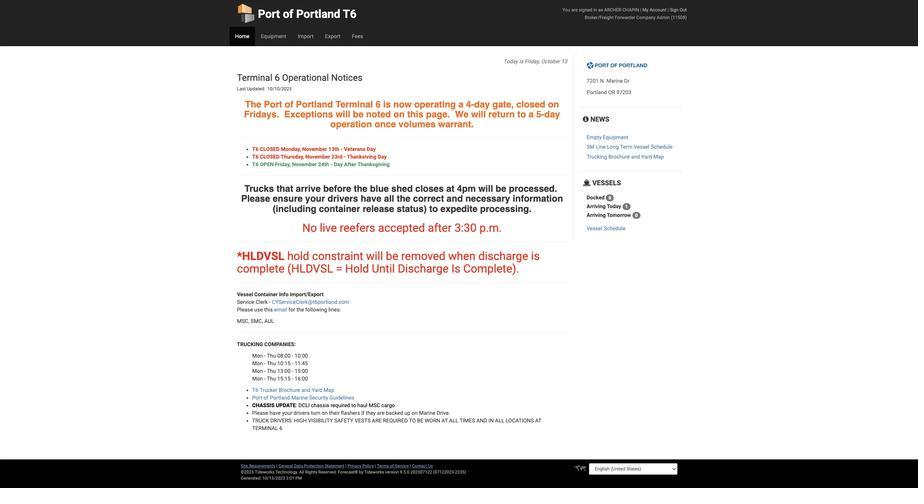 Task type: vqa. For each thing, say whether or not it's contained in the screenshot.
flashers
yes



Task type: describe. For each thing, give the bounding box(es) containing it.
t6 inside t6 trucker brochure and yard map port of portland marine security guidelines chassis update : dcli chassis required to haul msc cargo please have your drivers turn on their flashers if they are backed up on marine drive. truck drivers: high visibility safety vests are required to be worn at all times and in all locations at terminal 6
[[252, 387, 258, 393]]

aul
[[264, 318, 274, 324]]

0 vertical spatial marine
[[607, 78, 623, 84]]

be inside the port of portland terminal 6 is now operating a 4-day gate, closed on fridays .  exceptions will be noted on this page.  we will return to a 5-day operation once volumes warrant.
[[353, 109, 364, 120]]

use
[[254, 307, 263, 313]]

contact us link
[[412, 464, 433, 469]]

4 mon from the top
[[252, 376, 263, 382]]

| left general
[[277, 464, 278, 469]]

the port of portland terminal 6 is now operating a 4-day gate, closed on fridays .  exceptions will be noted on this page.  we will return to a 5-day operation once volumes warrant.
[[244, 99, 560, 130]]

this inside vessel container info import/export service clerk - cyserviceclerk@t6portland.com please use this email for the following lines:
[[264, 307, 273, 313]]

10:00
[[295, 353, 308, 359]]

clerk
[[256, 299, 268, 305]]

t6 up trucks
[[252, 154, 259, 160]]

archer
[[604, 7, 622, 13]]

drivers inside t6 trucker brochure and yard map port of portland marine security guidelines chassis update : dcli chassis required to haul msc cargo please have your drivers turn on their flashers if they are backed up on marine drive. truck drivers: high visibility safety vests are required to be worn at all times and in all locations at terminal 6
[[294, 410, 310, 416]]

is inside hold constraint will be removed when discharge is complete (hldvsl = hold until discharge is complete).
[[531, 249, 540, 263]]

information
[[513, 193, 563, 204]]

info circle image
[[583, 116, 589, 123]]

| up tideworks
[[375, 464, 376, 469]]

2 horizontal spatial the
[[397, 193, 411, 204]]

dcli
[[298, 402, 310, 408]]

accepted
[[378, 221, 425, 234]]

1 horizontal spatial marine
[[419, 410, 436, 416]]

map inside empty equipment sm line long term vessel schedule trucking brochure and yard map
[[653, 154, 664, 160]]

1 all from the left
[[449, 418, 458, 424]]

generated:
[[241, 476, 261, 481]]

info
[[279, 291, 289, 297]]

no
[[302, 221, 317, 234]]

to inside t6 trucker brochure and yard map port of portland marine security guidelines chassis update : dcli chassis required to haul msc cargo please have your drivers turn on their flashers if they are backed up on marine drive. truck drivers: high visibility safety vests are required to be worn at all times and in all locations at terminal 6
[[351, 402, 356, 408]]

contact
[[412, 464, 427, 469]]

2 all from the left
[[495, 418, 504, 424]]

container
[[319, 203, 360, 214]]

company
[[637, 15, 656, 20]]

trucker
[[260, 387, 277, 393]]

of inside t6 trucker brochure and yard map port of portland marine security guidelines chassis update : dcli chassis required to haul msc cargo please have your drivers turn on their flashers if they are backed up on marine drive. truck drivers: high visibility safety vests are required to be worn at all times and in all locations at terminal 6
[[264, 395, 269, 401]]

map inside t6 trucker brochure and yard map port of portland marine security guidelines chassis update : dcli chassis required to haul msc cargo please have your drivers turn on their flashers if they are backed up on marine drive. truck drivers: high visibility safety vests are required to be worn at all times and in all locations at terminal 6
[[324, 387, 334, 393]]

portland up 'import'
[[296, 7, 340, 21]]

vessel schedule link
[[587, 225, 626, 231]]

2 thu from the top
[[267, 360, 276, 366]]

live
[[320, 221, 337, 234]]

- left the 10:00
[[292, 353, 293, 359]]

9.5.0.202307122
[[400, 470, 432, 475]]

- left '16:00' at left
[[292, 376, 293, 382]]

protection
[[304, 464, 324, 469]]

we
[[455, 109, 469, 120]]

at
[[446, 183, 455, 194]]

(hldvsl
[[287, 262, 333, 275]]

on up "visibility"
[[322, 410, 328, 416]]

97203
[[617, 89, 632, 95]]

email link
[[274, 307, 287, 313]]

of inside the port of portland terminal 6 is now operating a 4-day gate, closed on fridays .  exceptions will be noted on this page.  we will return to a 5-day operation once volumes warrant.
[[285, 99, 293, 110]]

6 inside t6 trucker brochure and yard map port of portland marine security guidelines chassis update : dcli chassis required to haul msc cargo please have your drivers turn on their flashers if they are backed up on marine drive. truck drivers: high visibility safety vests are required to be worn at all times and in all locations at terminal 6
[[279, 425, 282, 431]]

rights
[[305, 470, 317, 475]]

import/export
[[290, 291, 324, 297]]

2 vertical spatial day
[[334, 161, 343, 167]]

complete
[[237, 262, 285, 275]]

=
[[336, 262, 342, 275]]

operation
[[330, 119, 372, 130]]

shed
[[391, 183, 413, 194]]

1 thu from the top
[[267, 353, 276, 359]]

broker/freight
[[585, 15, 614, 20]]

expedite
[[441, 203, 478, 214]]

discharge
[[478, 249, 528, 263]]

processing.
[[480, 203, 532, 214]]

october
[[541, 58, 560, 64]]

- right 24th
[[330, 161, 333, 167]]

of inside site requirements | general data protection statement | privacy policy | terms of service | contact us ©2023 tideworks technology. all rights reserved. forecast® by tideworks version 9.5.0.202307122 (07122023-2235) generated: 10/13/2023 2:01 pm
[[390, 464, 394, 469]]

equipment inside popup button
[[261, 33, 286, 39]]

to inside the port of portland terminal 6 is now operating a 4-day gate, closed on fridays .  exceptions will be noted on this page.  we will return to a 5-day operation once volumes warrant.
[[518, 109, 526, 120]]

email
[[274, 307, 287, 313]]

be inside trucks that arrive before the blue shed closes at 4pm will be processed. please ensure your drivers have all the correct and necessary information (including container release status) to expedite processing.
[[496, 183, 506, 194]]

7201 n. marine dr
[[587, 78, 630, 84]]

| left the "sign"
[[668, 7, 669, 13]]

and inside trucks that arrive before the blue shed closes at 4pm will be processed. please ensure your drivers have all the correct and necessary information (including container release status) to expedite processing.
[[447, 193, 463, 204]]

will right exceptions
[[336, 109, 350, 120]]

portland inside the port of portland terminal 6 is now operating a 4-day gate, closed on fridays .  exceptions will be noted on this page.  we will return to a 5-day operation once volumes warrant.
[[296, 99, 333, 110]]

hold constraint will be removed when discharge is complete (hldvsl = hold until discharge is complete).
[[237, 249, 540, 275]]

sm line long term vessel schedule link
[[587, 144, 673, 150]]

vessel for vessel container info import/export service clerk - cyserviceclerk@t6portland.com please use this email for the following lines:
[[237, 291, 253, 297]]

2 at from the left
[[535, 418, 542, 424]]

6 inside the port of portland terminal 6 is now operating a 4-day gate, closed on fridays .  exceptions will be noted on this page.  we will return to a 5-day operation once volumes warrant.
[[376, 99, 381, 110]]

on right noted
[[394, 109, 405, 120]]

for
[[289, 307, 295, 313]]

your inside t6 trucker brochure and yard map port of portland marine security guidelines chassis update : dcli chassis required to haul msc cargo please have your drivers turn on their flashers if they are backed up on marine drive. truck drivers: high visibility safety vests are required to be worn at all times and in all locations at terminal 6
[[282, 410, 292, 416]]

until
[[372, 262, 395, 275]]

please inside t6 trucker brochure and yard map port of portland marine security guidelines chassis update : dcli chassis required to haul msc cargo please have your drivers turn on their flashers if they are backed up on marine drive. truck drivers: high visibility safety vests are required to be worn at all times and in all locations at terminal 6
[[252, 410, 268, 416]]

open
[[260, 161, 274, 167]]

portland or 97203
[[587, 89, 632, 95]]

site requirements | general data protection statement | privacy policy | terms of service | contact us ©2023 tideworks technology. all rights reserved. forecast® by tideworks version 9.5.0.202307122 (07122023-2235) generated: 10/13/2023 2:01 pm
[[241, 464, 466, 481]]

t6 left open
[[252, 161, 259, 167]]

4 thu from the top
[[267, 376, 276, 382]]

msc, smc, aul
[[237, 318, 274, 324]]

worn
[[425, 418, 440, 424]]

terms
[[377, 464, 389, 469]]

volumes
[[399, 119, 436, 130]]

1 horizontal spatial day
[[544, 109, 560, 120]]

- inside vessel container info import/export service clerk - cyserviceclerk@t6portland.com please use this email for the following lines:
[[269, 299, 271, 305]]

1 horizontal spatial day
[[367, 146, 376, 152]]

will inside hold constraint will be removed when discharge is complete (hldvsl = hold until discharge is complete).
[[366, 249, 383, 263]]

dr
[[624, 78, 630, 84]]

terminal inside terminal 6 operational notices last updated:  10/10/2023
[[237, 72, 272, 83]]

msc
[[369, 402, 380, 408]]

to inside trucks that arrive before the blue shed closes at 4pm will be processed. please ensure your drivers have all the correct and necessary information (including container release status) to expedite processing.
[[429, 203, 438, 214]]

us
[[428, 464, 433, 469]]

truck
[[252, 418, 269, 424]]

arrive
[[296, 183, 321, 194]]

| up forecast®
[[346, 464, 347, 469]]

terminal inside the port of portland terminal 6 is now operating a 4-day gate, closed on fridays .  exceptions will be noted on this page.  we will return to a 5-day operation once volumes warrant.
[[336, 99, 373, 110]]

is
[[452, 262, 461, 275]]

chapin
[[623, 7, 639, 13]]

2235)
[[455, 470, 466, 475]]

site
[[241, 464, 248, 469]]

16:00
[[295, 376, 308, 382]]

fees
[[352, 33, 363, 39]]

tideworks
[[364, 470, 384, 475]]

6 inside terminal 6 operational notices last updated:  10/10/2023
[[275, 72, 280, 83]]

0 vertical spatial today
[[504, 58, 518, 64]]

you are signed in as archer chapin | my account | sign out broker/freight forwarder company admin (11508)
[[563, 7, 687, 20]]

blue
[[370, 183, 389, 194]]

t6 up fees 'dropdown button'
[[343, 7, 357, 21]]

fees button
[[346, 27, 369, 46]]

drive.
[[437, 410, 450, 416]]

terms of service link
[[377, 464, 409, 469]]

site requirements link
[[241, 464, 275, 469]]

the inside vessel container info import/export service clerk - cyserviceclerk@t6portland.com please use this email for the following lines:
[[297, 307, 304, 313]]

operational
[[282, 72, 329, 83]]

your inside trucks that arrive before the blue shed closes at 4pm will be processed. please ensure your drivers have all the correct and necessary information (including container release status) to expedite processing.
[[305, 193, 325, 204]]

1 vertical spatial day
[[378, 154, 387, 160]]

3 thu from the top
[[267, 368, 276, 374]]

operating
[[414, 99, 456, 110]]

vessel container info import/export service clerk - cyserviceclerk@t6portland.com please use this email for the following lines:
[[237, 291, 349, 313]]

no live reefers accepted after 3:30 p.m.
[[302, 221, 502, 234]]

constraint
[[312, 249, 363, 263]]

after
[[344, 161, 356, 167]]

trucking companies:
[[237, 341, 296, 347]]

1 vertical spatial november
[[305, 154, 330, 160]]

- right 23rd
[[344, 154, 346, 160]]

now
[[393, 99, 412, 110]]

home
[[235, 33, 249, 39]]

once
[[375, 119, 396, 130]]

are inside you are signed in as archer chapin | my account | sign out broker/freight forwarder company admin (11508)
[[571, 7, 578, 13]]

1 vertical spatial marine
[[291, 395, 308, 401]]

port inside t6 trucker brochure and yard map port of portland marine security guidelines chassis update : dcli chassis required to haul msc cargo please have your drivers turn on their flashers if they are backed up on marine drive. truck drivers: high visibility safety vests are required to be worn at all times and in all locations at terminal 6
[[252, 395, 262, 401]]

safety
[[334, 418, 353, 424]]

vessel for vessel schedule
[[587, 225, 603, 231]]

correct
[[413, 193, 444, 204]]

1 horizontal spatial is
[[519, 58, 523, 64]]

- left 10:15
[[264, 360, 266, 366]]

smc,
[[251, 318, 263, 324]]



Task type: locate. For each thing, give the bounding box(es) containing it.
have inside t6 trucker brochure and yard map port of portland marine security guidelines chassis update : dcli chassis required to haul msc cargo please have your drivers turn on their flashers if they are backed up on marine drive. truck drivers: high visibility safety vests are required to be worn at all times and in all locations at terminal 6
[[270, 410, 281, 416]]

thu left 10:15
[[267, 360, 276, 366]]

1 vertical spatial is
[[383, 99, 391, 110]]

0 vertical spatial arriving
[[587, 203, 606, 209]]

be up processing.
[[496, 183, 506, 194]]

day left info circle image
[[544, 109, 560, 120]]

when
[[448, 249, 476, 263]]

1 vertical spatial arriving
[[587, 212, 606, 218]]

be left noted
[[353, 109, 364, 120]]

and down 'sm line long term vessel schedule' link
[[631, 154, 640, 160]]

4pm
[[457, 183, 476, 194]]

times
[[460, 418, 475, 424]]

thu down trucking companies:
[[267, 353, 276, 359]]

all
[[384, 193, 394, 204]]

port inside the port of portland terminal 6 is now operating a 4-day gate, closed on fridays .  exceptions will be noted on this page.  we will return to a 5-day operation once volumes warrant.
[[264, 99, 282, 110]]

6 up 10/10/2023
[[275, 72, 280, 83]]

0 vertical spatial map
[[653, 154, 664, 160]]

schedule inside empty equipment sm line long term vessel schedule trucking brochure and yard map
[[651, 144, 673, 150]]

please up the truck
[[252, 410, 268, 416]]

1 horizontal spatial the
[[354, 183, 368, 194]]

1 vertical spatial friday,
[[275, 161, 291, 167]]

0 right 'tomorrow'
[[635, 213, 638, 218]]

equipment
[[261, 33, 286, 39], [603, 134, 629, 140]]

2 arriving from the top
[[587, 212, 606, 218]]

requirements
[[249, 464, 275, 469]]

vessel
[[634, 144, 650, 150], [587, 225, 603, 231], [237, 291, 253, 297]]

security
[[309, 395, 328, 401]]

t6 trucker brochure and yard map link
[[252, 387, 334, 393]]

0 horizontal spatial a
[[459, 99, 464, 110]]

marine up :
[[291, 395, 308, 401]]

port of portland t6 link
[[237, 0, 357, 27]]

0 vertical spatial to
[[518, 109, 526, 120]]

ensure
[[273, 193, 303, 204]]

noted
[[366, 109, 391, 120]]

1 horizontal spatial today
[[607, 203, 621, 209]]

1 horizontal spatial vessel
[[587, 225, 603, 231]]

have inside trucks that arrive before the blue shed closes at 4pm will be processed. please ensure your drivers have all the correct and necessary information (including container release status) to expedite processing.
[[361, 193, 382, 204]]

1 horizontal spatial this
[[407, 109, 424, 120]]

service up use
[[237, 299, 254, 305]]

(including
[[273, 203, 316, 214]]

- right 'clerk'
[[269, 299, 271, 305]]

0 vertical spatial have
[[361, 193, 382, 204]]

be inside hold constraint will be removed when discharge is complete (hldvsl = hold until discharge is complete).
[[386, 249, 398, 263]]

1 vertical spatial brochure
[[279, 387, 300, 393]]

0 horizontal spatial today
[[504, 58, 518, 64]]

day left the gate,
[[474, 99, 490, 110]]

mon - thu 08:00 - 10:00 mon - thu 10:15 - 11:45 mon - thu 13:00 - 15:00 mon - thu 15:15 - 16:00
[[252, 353, 308, 382]]

cyserviceclerk@t6portland.com link
[[272, 299, 349, 305]]

on right up
[[412, 410, 418, 416]]

0 vertical spatial closed
[[260, 146, 280, 152]]

1 horizontal spatial to
[[429, 203, 438, 214]]

1 horizontal spatial be
[[386, 249, 398, 263]]

at down drive.
[[442, 418, 448, 424]]

today inside docked 0 arriving today 1 arriving tomorrow 0
[[607, 203, 621, 209]]

0 vertical spatial 6
[[275, 72, 280, 83]]

6 up "once"
[[376, 99, 381, 110]]

please left that
[[241, 193, 270, 204]]

be down accepted
[[386, 249, 398, 263]]

1 vertical spatial and
[[447, 193, 463, 204]]

0 vertical spatial friday,
[[525, 58, 540, 64]]

0 horizontal spatial all
[[449, 418, 458, 424]]

1 vertical spatial your
[[282, 410, 292, 416]]

portland down "7201"
[[587, 89, 607, 95]]

0 vertical spatial equipment
[[261, 33, 286, 39]]

trucking brochure and yard map link
[[587, 154, 664, 160]]

friday, inside t6 closed monday, november 13th - veterans day t6 closed thursday, november 23rd - thanksiving day t6 open friday, november 24th - day after thanksgiving
[[275, 161, 291, 167]]

are right you
[[571, 7, 578, 13]]

0 vertical spatial schedule
[[651, 144, 673, 150]]

0 horizontal spatial be
[[353, 109, 364, 120]]

please inside trucks that arrive before the blue shed closes at 4pm will be processed. please ensure your drivers have all the correct and necessary information (including container release status) to expedite processing.
[[241, 193, 270, 204]]

have up drivers: at the bottom
[[270, 410, 281, 416]]

a left 5-
[[529, 109, 534, 120]]

0 horizontal spatial day
[[474, 99, 490, 110]]

vessel down docked 0 arriving today 1 arriving tomorrow 0 on the right of page
[[587, 225, 603, 231]]

n.
[[600, 78, 605, 84]]

1 horizontal spatial 0
[[635, 213, 638, 218]]

0 horizontal spatial terminal
[[237, 72, 272, 83]]

and inside t6 trucker brochure and yard map port of portland marine security guidelines chassis update : dcli chassis required to haul msc cargo please have your drivers turn on their flashers if they are backed up on marine drive. truck drivers: high visibility safety vests are required to be worn at all times and in all locations at terminal 6
[[302, 387, 310, 393]]

forecast®
[[338, 470, 358, 475]]

this inside the port of portland terminal 6 is now operating a 4-day gate, closed on fridays .  exceptions will be noted on this page.  we will return to a 5-day operation once volumes warrant.
[[407, 109, 424, 120]]

are
[[372, 418, 382, 424]]

port of portland marine security guidelines link
[[252, 395, 354, 401]]

2 vertical spatial to
[[351, 402, 356, 408]]

1 horizontal spatial schedule
[[651, 144, 673, 150]]

you
[[563, 7, 570, 13]]

0 horizontal spatial marine
[[291, 395, 308, 401]]

2 horizontal spatial and
[[631, 154, 640, 160]]

a left the 4-
[[459, 99, 464, 110]]

drivers
[[328, 193, 358, 204], [294, 410, 310, 416]]

- left 11:45
[[292, 360, 293, 366]]

complete).
[[463, 262, 519, 275]]

1 at from the left
[[442, 418, 448, 424]]

brochure inside t6 trucker brochure and yard map port of portland marine security guidelines chassis update : dcli chassis required to haul msc cargo please have your drivers turn on their flashers if they are backed up on marine drive. truck drivers: high visibility safety vests are required to be worn at all times and in all locations at terminal 6
[[279, 387, 300, 393]]

2 vertical spatial port
[[252, 395, 262, 401]]

0 horizontal spatial the
[[297, 307, 304, 313]]

0 horizontal spatial vessel
[[237, 291, 253, 297]]

drivers inside trucks that arrive before the blue shed closes at 4pm will be processed. please ensure your drivers have all the correct and necessary information (including container release status) to expedite processing.
[[328, 193, 358, 204]]

t6 down fridays
[[252, 146, 259, 152]]

marine up worn
[[419, 410, 436, 416]]

| left the my
[[640, 7, 641, 13]]

terminal up operation at the left top of page
[[336, 99, 373, 110]]

| up the 9.5.0.202307122
[[410, 464, 411, 469]]

before
[[323, 183, 351, 194]]

msc,
[[237, 318, 249, 324]]

and up the port of portland marine security guidelines link
[[302, 387, 310, 393]]

the right for in the left of the page
[[297, 307, 304, 313]]

1 horizontal spatial all
[[495, 418, 504, 424]]

terminal
[[252, 425, 278, 431]]

1 vertical spatial please
[[237, 307, 253, 313]]

that
[[277, 183, 293, 194]]

1 vertical spatial be
[[496, 183, 506, 194]]

are up are
[[377, 410, 385, 416]]

0 horizontal spatial brochure
[[279, 387, 300, 393]]

of up equipment popup button
[[283, 7, 293, 21]]

drivers:
[[270, 418, 293, 424]]

13:00
[[277, 368, 291, 374]]

cyserviceclerk@t6portland.com
[[272, 299, 349, 305]]

2 vertical spatial and
[[302, 387, 310, 393]]

map down 'sm line long term vessel schedule' link
[[653, 154, 664, 160]]

backed
[[386, 410, 403, 416]]

vessel inside empty equipment sm line long term vessel schedule trucking brochure and yard map
[[634, 144, 650, 150]]

0 vertical spatial drivers
[[328, 193, 358, 204]]

the left the 'blue'
[[354, 183, 368, 194]]

0 vertical spatial be
[[353, 109, 364, 120]]

1 horizontal spatial a
[[529, 109, 534, 120]]

2 horizontal spatial is
[[531, 249, 540, 263]]

and
[[477, 418, 487, 424]]

yard down 'sm line long term vessel schedule' link
[[641, 154, 652, 160]]

privacy policy link
[[348, 464, 374, 469]]

|
[[640, 7, 641, 13], [668, 7, 669, 13], [277, 464, 278, 469], [346, 464, 347, 469], [375, 464, 376, 469], [410, 464, 411, 469]]

or
[[608, 89, 615, 95]]

0 horizontal spatial and
[[302, 387, 310, 393]]

1 horizontal spatial brochure
[[609, 154, 630, 160]]

1 horizontal spatial and
[[447, 193, 463, 204]]

day down 23rd
[[334, 161, 343, 167]]

day up thanksgiving
[[378, 154, 387, 160]]

1 vertical spatial equipment
[[603, 134, 629, 140]]

up
[[404, 410, 410, 416]]

necessary
[[466, 193, 510, 204]]

1 horizontal spatial are
[[571, 7, 578, 13]]

flashers
[[341, 410, 360, 416]]

0 horizontal spatial have
[[270, 410, 281, 416]]

is inside the port of portland terminal 6 is now operating a 4-day gate, closed on fridays .  exceptions will be noted on this page.  we will return to a 5-day operation once volumes warrant.
[[383, 99, 391, 110]]

terminal
[[237, 72, 272, 83], [336, 99, 373, 110]]

2 horizontal spatial vessel
[[634, 144, 650, 150]]

as
[[598, 7, 603, 13]]

arriving
[[587, 203, 606, 209], [587, 212, 606, 218]]

sign
[[670, 7, 679, 13]]

yard inside empty equipment sm line long term vessel schedule trucking brochure and yard map
[[641, 154, 652, 160]]

6 down drivers: at the bottom
[[279, 425, 282, 431]]

your right ensure
[[305, 193, 325, 204]]

0 horizontal spatial yard
[[312, 387, 322, 393]]

on right 5-
[[548, 99, 559, 110]]

5-
[[536, 109, 544, 120]]

0 vertical spatial 0
[[609, 195, 611, 201]]

0 vertical spatial port
[[258, 7, 280, 21]]

portland inside t6 trucker brochure and yard map port of portland marine security guidelines chassis update : dcli chassis required to haul msc cargo please have your drivers turn on their flashers if they are backed up on marine drive. truck drivers: high visibility safety vests are required to be worn at all times and in all locations at terminal 6
[[270, 395, 290, 401]]

update
[[276, 402, 296, 408]]

p.m.
[[480, 221, 502, 234]]

discharge
[[398, 262, 449, 275]]

empty equipment link
[[587, 134, 629, 140]]

- up trucker at the left of the page
[[264, 376, 266, 382]]

1 vertical spatial 0
[[635, 213, 638, 218]]

port up equipment popup button
[[258, 7, 280, 21]]

if
[[361, 410, 365, 416]]

of down trucker at the left of the page
[[264, 395, 269, 401]]

arriving up vessel schedule link
[[587, 212, 606, 218]]

the right the all
[[397, 193, 411, 204]]

friday, left october on the top right
[[525, 58, 540, 64]]

0 vertical spatial this
[[407, 109, 424, 120]]

1 vertical spatial terminal
[[336, 99, 373, 110]]

portland down terminal 6 operational notices last updated:  10/10/2023
[[296, 99, 333, 110]]

brochure down long
[[609, 154, 630, 160]]

mon
[[252, 353, 263, 359], [252, 360, 263, 366], [252, 368, 263, 374], [252, 376, 263, 382]]

10:15
[[277, 360, 291, 366]]

0 horizontal spatial this
[[264, 307, 273, 313]]

port down 10/10/2023
[[264, 99, 282, 110]]

closed
[[260, 146, 280, 152], [260, 154, 280, 160]]

*hldvsl
[[237, 249, 284, 263]]

(07122023-
[[433, 470, 455, 475]]

to up flashers
[[351, 402, 356, 408]]

1 vertical spatial schedule
[[604, 225, 626, 231]]

2 mon from the top
[[252, 360, 263, 366]]

of up version
[[390, 464, 394, 469]]

equipment inside empty equipment sm line long term vessel schedule trucking brochure and yard map
[[603, 134, 629, 140]]

they
[[366, 410, 376, 416]]

data
[[294, 464, 303, 469]]

0 horizontal spatial day
[[334, 161, 343, 167]]

account
[[650, 7, 667, 13]]

policy
[[362, 464, 374, 469]]

t6 trucker brochure and yard map port of portland marine security guidelines chassis update : dcli chassis required to haul msc cargo please have your drivers turn on their flashers if they are backed up on marine drive. truck drivers: high visibility safety vests are required to be worn at all times and in all locations at terminal 6
[[252, 387, 542, 431]]

0 horizontal spatial drivers
[[294, 410, 310, 416]]

all right 'in'
[[495, 418, 504, 424]]

0 horizontal spatial 0
[[609, 195, 611, 201]]

are inside t6 trucker brochure and yard map port of portland marine security guidelines chassis update : dcli chassis required to haul msc cargo please have your drivers turn on their flashers if they are backed up on marine drive. truck drivers: high visibility safety vests are required to be worn at all times and in all locations at terminal 6
[[377, 410, 385, 416]]

to up after
[[429, 203, 438, 214]]

service inside vessel container info import/export service clerk - cyserviceclerk@t6portland.com please use this email for the following lines:
[[237, 299, 254, 305]]

and right correct
[[447, 193, 463, 204]]

arriving down 'docked' in the top of the page
[[587, 203, 606, 209]]

0 horizontal spatial schedule
[[604, 225, 626, 231]]

will right the 4pm
[[478, 183, 493, 194]]

will right we
[[471, 109, 486, 120]]

closes
[[415, 183, 444, 194]]

haul
[[357, 402, 368, 408]]

schedule right term
[[651, 144, 673, 150]]

- left 13:00
[[264, 368, 266, 374]]

equipment up long
[[603, 134, 629, 140]]

0 vertical spatial are
[[571, 7, 578, 13]]

service up version
[[395, 464, 409, 469]]

1 vertical spatial port
[[264, 99, 282, 110]]

terminal up last
[[237, 72, 272, 83]]

2 horizontal spatial to
[[518, 109, 526, 120]]

2 vertical spatial marine
[[419, 410, 436, 416]]

is right discharge
[[531, 249, 540, 263]]

in
[[489, 418, 494, 424]]

0 vertical spatial november
[[302, 146, 327, 152]]

brochure inside empty equipment sm line long term vessel schedule trucking brochure and yard map
[[609, 154, 630, 160]]

2 vertical spatial is
[[531, 249, 540, 263]]

:
[[296, 402, 297, 408]]

4-
[[466, 99, 474, 110]]

0 vertical spatial vessel
[[634, 144, 650, 150]]

1 vertical spatial are
[[377, 410, 385, 416]]

of
[[283, 7, 293, 21], [285, 99, 293, 110], [264, 395, 269, 401], [390, 464, 394, 469]]

is left now
[[383, 99, 391, 110]]

thu up trucker at the left of the page
[[267, 376, 276, 382]]

1 horizontal spatial equipment
[[603, 134, 629, 140]]

ship image
[[583, 180, 591, 187]]

port up chassis
[[252, 395, 262, 401]]

1 vertical spatial service
[[395, 464, 409, 469]]

hold
[[287, 249, 309, 263]]

vessel left "container"
[[237, 291, 253, 297]]

thu left 13:00
[[267, 368, 276, 374]]

0 horizontal spatial map
[[324, 387, 334, 393]]

container
[[254, 291, 278, 297]]

0 vertical spatial is
[[519, 58, 523, 64]]

drivers up 'high'
[[294, 410, 310, 416]]

3 mon from the top
[[252, 368, 263, 374]]

release
[[363, 203, 394, 214]]

1 vertical spatial vessel
[[587, 225, 603, 231]]

1 vertical spatial 6
[[376, 99, 381, 110]]

1 horizontal spatial have
[[361, 193, 382, 204]]

is left october on the top right
[[519, 58, 523, 64]]

1 vertical spatial this
[[264, 307, 273, 313]]

1 horizontal spatial friday,
[[525, 58, 540, 64]]

equipment right home
[[261, 33, 286, 39]]

your down update
[[282, 410, 292, 416]]

yard inside t6 trucker brochure and yard map port of portland marine security guidelines chassis update : dcli chassis required to haul msc cargo please have your drivers turn on their flashers if they are backed up on marine drive. truck drivers: high visibility safety vests are required to be worn at all times and in all locations at terminal 6
[[312, 387, 322, 393]]

service inside site requirements | general data protection statement | privacy policy | terms of service | contact us ©2023 tideworks technology. all rights reserved. forecast® by tideworks version 9.5.0.202307122 (07122023-2235) generated: 10/13/2023 2:01 pm
[[395, 464, 409, 469]]

have left the all
[[361, 193, 382, 204]]

and inside empty equipment sm line long term vessel schedule trucking brochure and yard map
[[631, 154, 640, 160]]

will
[[336, 109, 350, 120], [471, 109, 486, 120], [478, 183, 493, 194], [366, 249, 383, 263]]

marine up or
[[607, 78, 623, 84]]

1 vertical spatial drivers
[[294, 410, 310, 416]]

- down trucking companies:
[[264, 353, 266, 359]]

vessels
[[591, 179, 621, 187]]

will down reefers
[[366, 249, 383, 263]]

drivers up live at the top of the page
[[328, 193, 358, 204]]

0 horizontal spatial service
[[237, 299, 254, 305]]

2 vertical spatial 6
[[279, 425, 282, 431]]

vessel inside vessel container info import/export service clerk - cyserviceclerk@t6portland.com please use this email for the following lines:
[[237, 291, 253, 297]]

sign out link
[[670, 7, 687, 13]]

0 horizontal spatial is
[[383, 99, 391, 110]]

1 vertical spatial yard
[[312, 387, 322, 393]]

1 closed from the top
[[260, 146, 280, 152]]

to
[[518, 109, 526, 120], [429, 203, 438, 214], [351, 402, 356, 408]]

schedule down 'tomorrow'
[[604, 225, 626, 231]]

please inside vessel container info import/export service clerk - cyserviceclerk@t6portland.com please use this email for the following lines:
[[237, 307, 253, 313]]

brochure down 15:15
[[279, 387, 300, 393]]

0 horizontal spatial at
[[442, 418, 448, 424]]

t6 left trucker at the left of the page
[[252, 387, 258, 393]]

forwarder
[[615, 15, 635, 20]]

2 horizontal spatial marine
[[607, 78, 623, 84]]

- left 15:00
[[292, 368, 293, 374]]

vests
[[355, 418, 371, 424]]

after
[[428, 221, 452, 234]]

chassis
[[252, 402, 275, 408]]

portland
[[296, 7, 340, 21], [587, 89, 607, 95], [296, 99, 333, 110], [270, 395, 290, 401]]

2 closed from the top
[[260, 154, 280, 160]]

2 vertical spatial november
[[292, 161, 317, 167]]

this right use
[[264, 307, 273, 313]]

- right '13th'
[[341, 146, 343, 152]]

1 mon from the top
[[252, 353, 263, 359]]

map up security
[[324, 387, 334, 393]]

schedule
[[651, 144, 673, 150], [604, 225, 626, 231]]

15:00
[[295, 368, 308, 374]]

port of portland t6 image
[[587, 62, 648, 70]]

0 vertical spatial and
[[631, 154, 640, 160]]

2 vertical spatial be
[[386, 249, 398, 263]]

monday,
[[281, 146, 301, 152]]

0 horizontal spatial friday,
[[275, 161, 291, 167]]

sm
[[587, 144, 595, 150]]

high
[[294, 418, 307, 424]]

yard up security
[[312, 387, 322, 393]]

1 horizontal spatial terminal
[[336, 99, 373, 110]]

vessel right term
[[634, 144, 650, 150]]

empty
[[587, 134, 602, 140]]

1 arriving from the top
[[587, 203, 606, 209]]

on
[[548, 99, 559, 110], [394, 109, 405, 120], [322, 410, 328, 416], [412, 410, 418, 416]]

all down drive.
[[449, 418, 458, 424]]

will inside trucks that arrive before the blue shed closes at 4pm will be processed. please ensure your drivers have all the correct and necessary information (including container release status) to expedite processing.
[[478, 183, 493, 194]]



